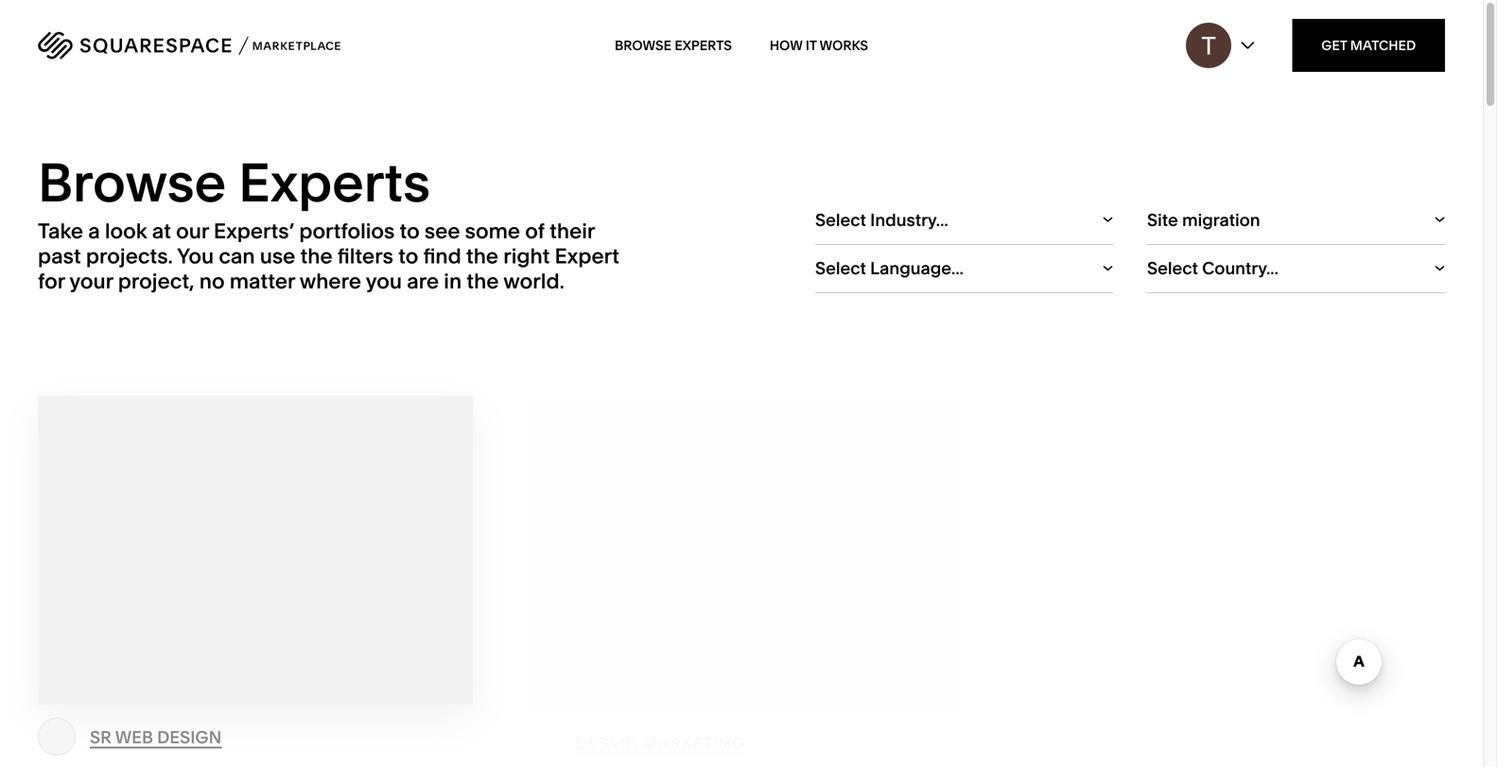 Task type: describe. For each thing, give the bounding box(es) containing it.
migration
[[1183, 209, 1261, 230]]

see
[[425, 218, 460, 244]]

take
[[38, 218, 83, 244]]

past
[[38, 243, 81, 269]]

projects.
[[86, 243, 173, 269]]

select language...
[[815, 258, 964, 279]]

desmo marketing link
[[576, 731, 744, 751]]

browse experts link
[[615, 19, 732, 72]]

where
[[300, 268, 361, 294]]

their
[[550, 218, 595, 244]]

squarespace marketplace image
[[38, 31, 341, 60]]

to left find
[[398, 243, 418, 269]]

in
[[444, 268, 462, 294]]

expert
[[555, 243, 620, 269]]

select for select language...
[[815, 258, 866, 279]]

how it works link
[[770, 19, 868, 72]]

how it works
[[770, 37, 868, 53]]

right
[[504, 243, 550, 269]]

portfolios
[[299, 218, 395, 244]]

language...
[[870, 258, 964, 279]]

filters
[[338, 243, 393, 269]]

marketing
[[642, 731, 744, 751]]

world.
[[504, 268, 565, 294]]

experts'
[[214, 218, 294, 244]]

sr
[[90, 721, 112, 741]]

desmo
[[576, 731, 638, 751]]

designer portfolio image image for desmo marketing
[[523, 722, 561, 759]]

get matched
[[1322, 37, 1416, 53]]

you
[[366, 268, 402, 294]]

to left see
[[400, 218, 420, 244]]

find
[[423, 243, 461, 269]]

select for select industry...
[[815, 209, 866, 230]]

a
[[88, 218, 100, 244]]

select industry... button
[[815, 196, 1113, 245]]

your
[[69, 268, 113, 294]]

our
[[176, 218, 209, 244]]

are
[[407, 268, 439, 294]]

select language... button
[[815, 245, 1113, 293]]

browse for browse experts take a look at our experts' portfolios to see some of their past projects. you can use the filters to find the right expert for your project, no matter where you are in the world.
[[38, 150, 226, 215]]

sr web design
[[90, 721, 222, 741]]

project,
[[118, 268, 194, 294]]

country...
[[1203, 258, 1279, 279]]

2 horizontal spatial designer portfolio image image
[[1009, 724, 1047, 762]]

designer portfolio image image for sr web design
[[38, 712, 76, 749]]

select country...
[[1148, 258, 1279, 279]]



Task type: locate. For each thing, give the bounding box(es) containing it.
1 horizontal spatial designer portfolio image image
[[523, 722, 561, 759]]

experts left how
[[675, 37, 732, 53]]

0 horizontal spatial experts
[[239, 150, 430, 215]]

can
[[219, 243, 255, 269]]

matter
[[230, 268, 295, 294]]

use
[[260, 243, 295, 269]]

1 horizontal spatial experts
[[675, 37, 732, 53]]

1 vertical spatial browse
[[38, 150, 226, 215]]

browse for browse experts
[[615, 37, 672, 53]]

0 vertical spatial experts
[[675, 37, 732, 53]]

look
[[105, 218, 147, 244]]

some
[[465, 218, 520, 244]]

browse inside browse experts take a look at our experts' portfolios to see some of their past projects. you can use the filters to find the right expert for your project, no matter where you are in the world.
[[38, 150, 226, 215]]

no
[[199, 268, 225, 294]]

sr web design link
[[90, 721, 222, 741]]

select country... button
[[1148, 245, 1446, 293]]

get matched link
[[1293, 19, 1446, 72]]

matched
[[1351, 37, 1416, 53]]

industry...
[[870, 209, 949, 230]]

experts inside browse experts link
[[675, 37, 732, 53]]

browse experts
[[615, 37, 732, 53]]

get
[[1322, 37, 1348, 53]]

0 horizontal spatial designer portfolio image image
[[38, 712, 76, 749]]

select down select industry...
[[815, 258, 866, 279]]

site migration button
[[1148, 196, 1446, 245]]

it
[[806, 37, 817, 53]]

1 vertical spatial experts
[[239, 150, 430, 215]]

select for select country...
[[1148, 258, 1199, 279]]

experts up portfolios
[[239, 150, 430, 215]]

for
[[38, 268, 65, 294]]

of
[[525, 218, 545, 244]]

works
[[820, 37, 868, 53]]

1 horizontal spatial browse
[[615, 37, 672, 53]]

select down site
[[1148, 258, 1199, 279]]

to
[[400, 218, 420, 244], [398, 243, 418, 269]]

the
[[300, 243, 333, 269], [466, 243, 499, 269], [467, 268, 499, 294]]

0 horizontal spatial browse
[[38, 150, 226, 215]]

site
[[1148, 209, 1179, 230]]

experts inside browse experts take a look at our experts' portfolios to see some of their past projects. you can use the filters to find the right expert for your project, no matter where you are in the world.
[[239, 150, 430, 215]]

web
[[115, 721, 153, 741]]

browse
[[615, 37, 672, 53], [38, 150, 226, 215]]

browse experts take a look at our experts' portfolios to see some of their past projects. you can use the filters to find the right expert for your project, no matter where you are in the world.
[[38, 150, 620, 294]]

select left industry...
[[815, 209, 866, 230]]

designer portfolio image image
[[38, 712, 76, 749], [523, 722, 561, 759], [1009, 724, 1047, 762]]

experts for browse experts
[[675, 37, 732, 53]]

you
[[177, 243, 214, 269]]

select
[[815, 209, 866, 230], [815, 258, 866, 279], [1148, 258, 1199, 279]]

select industry...
[[815, 209, 949, 230]]

site migration
[[1148, 209, 1261, 230]]

at
[[152, 218, 171, 244]]

design
[[157, 721, 222, 741]]

desmo marketing
[[576, 731, 744, 751]]

select inside 'button'
[[815, 258, 866, 279]]

how
[[770, 37, 803, 53]]

experts for browse experts take a look at our experts' portfolios to see some of their past projects. you can use the filters to find the right expert for your project, no matter where you are in the world.
[[239, 150, 430, 215]]

experts
[[675, 37, 732, 53], [239, 150, 430, 215]]

0 vertical spatial browse
[[615, 37, 672, 53]]



Task type: vqa. For each thing, say whether or not it's contained in the screenshot.
the Add Oranssi to your favorites list image
no



